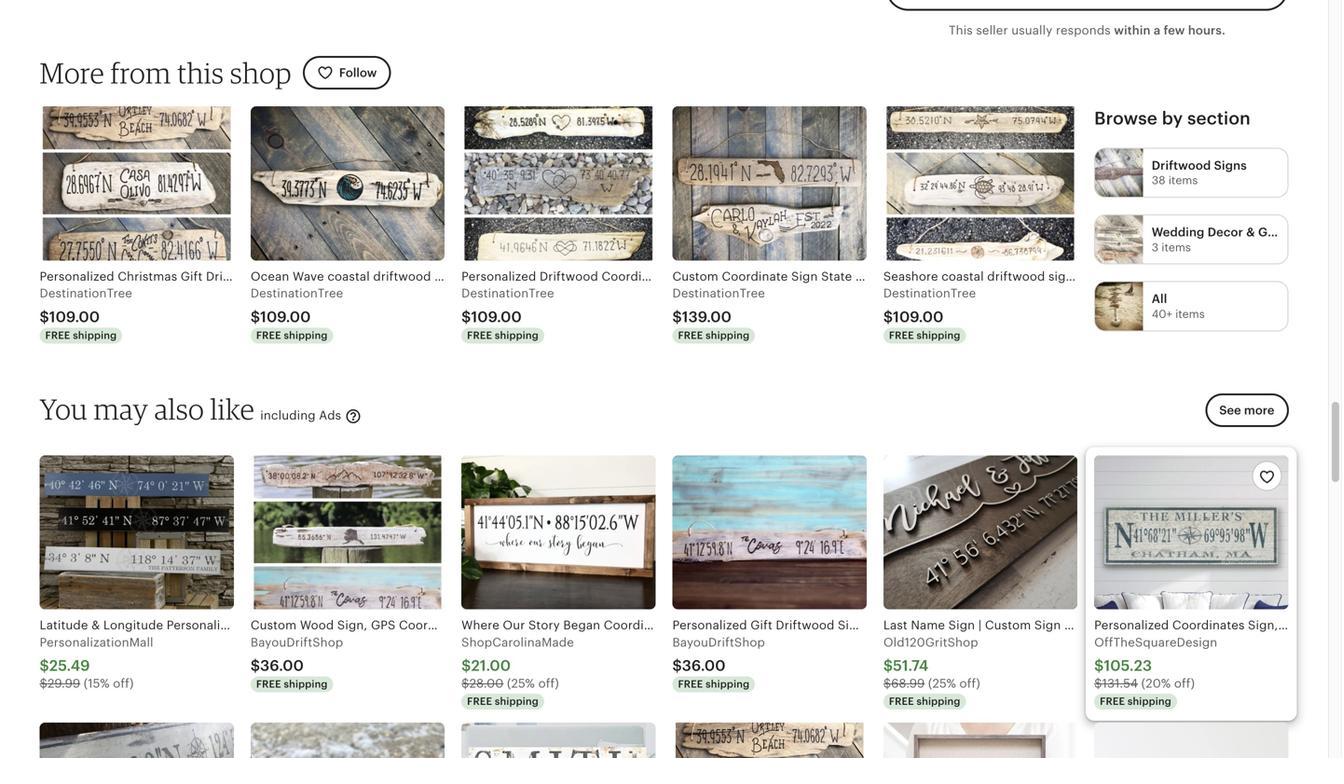 Task type: vqa. For each thing, say whether or not it's contained in the screenshot.
the It in nintendo 64 is in excellent shape and works perfectly! it was shipped and arrived very quickly, even though it was peak holidays season, very appreciative !
no



Task type: locate. For each thing, give the bounding box(es) containing it.
3 destinationtree from the left
[[462, 286, 555, 300]]

(15%
[[84, 677, 110, 691]]

2 (25% from the left
[[929, 677, 957, 691]]

2 bayoudriftshop from the left
[[673, 635, 766, 649]]

$ inside destinationtree $ 139.00 free shipping
[[673, 308, 682, 325]]

off) down shopcarolinamade
[[539, 677, 559, 691]]

3
[[1152, 241, 1159, 253]]

3 109.00 from the left
[[471, 308, 522, 325]]

items down wedding
[[1162, 241, 1192, 253]]

1 bayoudriftshop from the left
[[251, 635, 343, 649]]

driftwood
[[1152, 159, 1212, 173]]

custom wood sign, gps coordinate sign, gift, coastal wedding gift couple, beach house, latitude longitude, wood burned sign, driftwood sign image
[[251, 455, 445, 610]]

may
[[94, 392, 148, 426]]

old120gritshop
[[884, 635, 979, 649]]

destinationtree for ocean wave coastal driftwood sign | surf gift turtle starfish sand dollar seashell beachy latitude longitude coordinates christmas gift image
[[251, 286, 343, 300]]

items right 40+
[[1176, 308, 1205, 320]]

1 horizontal spatial (25%
[[929, 677, 957, 691]]

free for ocean wave coastal driftwood sign | surf gift turtle starfish sand dollar seashell beachy latitude longitude coordinates christmas gift image
[[256, 329, 281, 341]]

destinationtree $ 109.00 free shipping for the top personalized christmas gift driftwood sign custom text and coordinates longitude latitude housewarming new home wedding coastal beach decor "image"
[[40, 286, 132, 341]]

this seller usually responds within a few hours.
[[949, 23, 1226, 37]]

2 destinationtree from the left
[[251, 286, 343, 300]]

all 40+ items
[[1152, 292, 1205, 320]]

0 vertical spatial items
[[1169, 174, 1199, 187]]

off) right (20%
[[1175, 677, 1196, 691]]

1 horizontal spatial bayoudriftshop
[[673, 635, 766, 649]]

(25% right 28.00
[[507, 677, 535, 691]]

usually
[[1012, 23, 1053, 37]]

where our story began coordinates sign | gps coordinates sign | custom wood sign | personalized gift | anniversary wedding, longitude gift image
[[462, 455, 656, 610]]

seashore coastal driftwood sign | sea turtle starfish sand dollar seashell ocean lake beachy latitude longitude coordinates christmas gift image
[[884, 106, 1078, 261]]

off) inside offthesquaredesign $ 105.23 $ 131.54 (20% off) free shipping
[[1175, 677, 1196, 691]]

responds
[[1057, 23, 1111, 37]]

bayoudriftshop
[[251, 635, 343, 649], [673, 635, 766, 649]]

destinationtree $ 109.00 free shipping for personalized driftwood coordinate heart sign, where we met, engaged, married, fell in love beach longitude latitude custom wedding gift image
[[462, 286, 555, 341]]

personalized gift driftwood sign | longitude latitude custom coordinate |  christmas housewarming wedding anniversary coastal beach nautical image
[[673, 455, 867, 610]]

2 109.00 from the left
[[260, 308, 311, 325]]

2 bayoudriftshop $ 36.00 free shipping from the left
[[673, 635, 766, 690]]

driftwood signs 38 items
[[1152, 159, 1248, 187]]

personalized christmas gift driftwood sign custom text and coordinates longitude latitude housewarming new home wedding coastal beach decor image
[[40, 106, 234, 261], [673, 723, 867, 758]]

shipping
[[73, 329, 117, 341], [284, 329, 328, 341], [495, 329, 539, 341], [706, 329, 750, 341], [917, 329, 961, 341], [284, 678, 328, 690], [706, 678, 750, 690], [495, 695, 539, 707], [917, 695, 961, 707], [1128, 695, 1172, 707]]

3 destinationtree $ 109.00 free shipping from the left
[[462, 286, 555, 341]]

within
[[1115, 23, 1151, 37]]

off) inside personalizationmall $ 25.49 $ 29.99 (15% off)
[[113, 677, 134, 691]]

follow
[[339, 66, 377, 80]]

bayoudriftshop $ 36.00 free shipping for custom wood sign, gps coordinate sign, gift, coastal wedding gift couple, beach house, latitude longitude, wood burned sign, driftwood sign 'image'
[[251, 635, 343, 690]]

off) inside shopcarolinamade $ 21.00 $ 28.00 (25% off) free shipping
[[539, 677, 559, 691]]

shipping inside old120gritshop $ 51.74 $ 68.99 (25% off) free shipping
[[917, 695, 961, 707]]

(25%
[[507, 677, 535, 691], [929, 677, 957, 691]]

decor
[[1208, 225, 1244, 239]]

off) for 105.23
[[1175, 677, 1196, 691]]

(25% right 68.99
[[929, 677, 957, 691]]

4 destinationtree $ 109.00 free shipping from the left
[[884, 286, 977, 341]]

free inside destinationtree $ 139.00 free shipping
[[678, 329, 703, 341]]

off) inside old120gritshop $ 51.74 $ 68.99 (25% off) free shipping
[[960, 677, 981, 691]]

1 horizontal spatial bayoudriftshop $ 36.00 free shipping
[[673, 635, 766, 690]]

see more listings in the all section image
[[1096, 282, 1144, 330]]

1 (25% from the left
[[507, 677, 535, 691]]

from
[[111, 55, 171, 90]]

1 off) from the left
[[113, 677, 134, 691]]

(25% for 51.74
[[929, 677, 957, 691]]

off)
[[113, 677, 134, 691], [539, 677, 559, 691], [960, 677, 981, 691], [1175, 677, 1196, 691]]

4 109.00 from the left
[[893, 308, 944, 325]]

(25% inside old120gritshop $ 51.74 $ 68.99 (25% off) free shipping
[[929, 677, 957, 691]]

name established sign beach house wall art last name sign fixer upper gift for her modern farmhouse wall decor family sign personalized gps image
[[462, 723, 656, 758]]

items
[[1169, 174, 1199, 187], [1162, 241, 1192, 253], [1176, 308, 1205, 320]]

destinationtree $ 109.00 free shipping
[[40, 286, 132, 341], [251, 286, 343, 341], [462, 286, 555, 341], [884, 286, 977, 341]]

109.00 for personalized driftwood coordinate heart sign, where we met, engaged, married, fell in love beach longitude latitude custom wedding gift image
[[471, 308, 522, 325]]

(25% for 21.00
[[507, 677, 535, 691]]

see more
[[1220, 403, 1275, 417]]

2 destinationtree $ 109.00 free shipping from the left
[[251, 286, 343, 341]]

5 destinationtree from the left
[[884, 286, 977, 300]]

signs
[[1215, 159, 1248, 173]]

0 horizontal spatial (25%
[[507, 677, 535, 691]]

2 off) from the left
[[539, 677, 559, 691]]

off) down old120gritshop
[[960, 677, 981, 691]]

see
[[1220, 403, 1242, 417]]

free inside shopcarolinamade $ 21.00 $ 28.00 (25% off) free shipping
[[467, 695, 492, 707]]

also
[[154, 392, 204, 426]]

items down driftwood
[[1169, 174, 1199, 187]]

seller
[[977, 23, 1009, 37]]

off) right '(15%'
[[113, 677, 134, 691]]

36.00 for personalized gift driftwood sign | longitude latitude custom coordinate |  christmas housewarming wedding anniversary coastal beach nautical image on the right of page
[[682, 658, 726, 674]]

browse
[[1095, 109, 1158, 128]]

follow button
[[303, 56, 391, 89]]

more
[[1245, 403, 1275, 417]]

home latitude and longitude framed linen print | personalized wedding gift | gps coordinates | hostessgift | housewarming gift for couple image
[[884, 723, 1078, 758]]

1 36.00 from the left
[[260, 658, 304, 674]]

destinationtree $ 139.00 free shipping
[[673, 286, 766, 341]]

hours.
[[1189, 23, 1226, 37]]

131.54
[[1103, 677, 1139, 691]]

this
[[177, 55, 224, 90]]

0 horizontal spatial 36.00
[[260, 658, 304, 674]]

1 horizontal spatial 36.00
[[682, 658, 726, 674]]

4 destinationtree from the left
[[673, 286, 766, 300]]

destinationtree
[[40, 286, 132, 300], [251, 286, 343, 300], [462, 286, 555, 300], [673, 286, 766, 300], [884, 286, 977, 300]]

a
[[1154, 23, 1161, 37]]

2 vertical spatial items
[[1176, 308, 1205, 320]]

bayoudriftshop $ 36.00 free shipping
[[251, 635, 343, 690], [673, 635, 766, 690]]

109.00
[[49, 308, 100, 325], [260, 308, 311, 325], [471, 308, 522, 325], [893, 308, 944, 325]]

1 horizontal spatial personalized christmas gift driftwood sign custom text and coordinates longitude latitude housewarming new home wedding coastal beach decor image
[[673, 723, 867, 758]]

51.74
[[893, 658, 929, 674]]

3 off) from the left
[[960, 677, 981, 691]]

139.00
[[682, 308, 732, 325]]

0 horizontal spatial bayoudriftshop
[[251, 635, 343, 649]]

1 vertical spatial items
[[1162, 241, 1192, 253]]

2 36.00 from the left
[[682, 658, 726, 674]]

you
[[40, 392, 88, 426]]

36.00
[[260, 658, 304, 674], [682, 658, 726, 674]]

4 off) from the left
[[1175, 677, 1196, 691]]

0 horizontal spatial bayoudriftshop $ 36.00 free shipping
[[251, 635, 343, 690]]

1 bayoudriftshop $ 36.00 free shipping from the left
[[251, 635, 343, 690]]

(25% inside shopcarolinamade $ 21.00 $ 28.00 (25% off) free shipping
[[507, 677, 535, 691]]

1 destinationtree $ 109.00 free shipping from the left
[[40, 286, 132, 341]]

0 horizontal spatial personalized christmas gift driftwood sign custom text and coordinates longitude latitude housewarming new home wedding coastal beach decor image
[[40, 106, 234, 261]]

free
[[45, 329, 70, 341], [256, 329, 281, 341], [467, 329, 492, 341], [678, 329, 703, 341], [889, 329, 915, 341], [256, 678, 281, 690], [678, 678, 703, 690], [467, 695, 492, 707], [889, 695, 915, 707], [1101, 695, 1126, 707]]

free inside old120gritshop $ 51.74 $ 68.99 (25% off) free shipping
[[889, 695, 915, 707]]

$
[[40, 308, 49, 325], [251, 308, 260, 325], [462, 308, 471, 325], [673, 308, 682, 325], [884, 308, 893, 325], [40, 658, 49, 674], [251, 658, 260, 674], [462, 658, 471, 674], [673, 658, 682, 674], [884, 658, 893, 674], [1095, 658, 1105, 674], [40, 677, 48, 691], [462, 677, 470, 691], [884, 677, 892, 691], [1095, 677, 1103, 691]]



Task type: describe. For each thing, give the bounding box(es) containing it.
items inside wedding decor & gifts 3 items
[[1162, 241, 1192, 253]]

36.00 for custom wood sign, gps coordinate sign, gift, coastal wedding gift couple, beach house, latitude longitude, wood burned sign, driftwood sign 'image'
[[260, 658, 304, 674]]

see more link
[[1200, 394, 1289, 439]]

more from this shop
[[40, 55, 292, 90]]

custom coordinate sign state outline, family established personalized driftwood, longitude latitude sign, beach decor housewarming wedding image
[[673, 106, 867, 261]]

21.00
[[471, 658, 511, 674]]

more
[[40, 55, 105, 90]]

(20%
[[1142, 677, 1172, 691]]

destinationtree for seashore coastal driftwood sign | sea turtle starfish sand dollar seashell ocean lake beachy latitude longitude coordinates christmas gift image
[[884, 286, 977, 300]]

off) for 25.49
[[113, 677, 134, 691]]

see more listings in the driftwood signs section image
[[1096, 149, 1144, 197]]

gifts
[[1259, 225, 1287, 239]]

1 vertical spatial personalized christmas gift driftwood sign custom text and coordinates longitude latitude housewarming new home wedding coastal beach decor image
[[673, 723, 867, 758]]

free for the top personalized christmas gift driftwood sign custom text and coordinates longitude latitude housewarming new home wedding coastal beach decor "image"
[[45, 329, 70, 341]]

like
[[210, 392, 255, 426]]

shopcarolinamade
[[462, 635, 574, 649]]

shipping inside shopcarolinamade $ 21.00 $ 28.00 (25% off) free shipping
[[495, 695, 539, 707]]

wedding
[[1152, 225, 1205, 239]]

shopcarolinamade $ 21.00 $ 28.00 (25% off) free shipping
[[462, 635, 574, 707]]

bayoudriftshop $ 36.00 free shipping for personalized gift driftwood sign | longitude latitude custom coordinate |  christmas housewarming wedding anniversary coastal beach nautical image on the right of page
[[673, 635, 766, 690]]

40+
[[1152, 308, 1173, 320]]

destinationtree $ 109.00 free shipping for ocean wave coastal driftwood sign | surf gift turtle starfish sand dollar seashell beachy latitude longitude coordinates christmas gift image
[[251, 286, 343, 341]]

offthesquaredesign
[[1095, 635, 1218, 649]]

free for custom coordinate sign state outline, family established personalized driftwood, longitude latitude sign, beach decor housewarming wedding image
[[678, 329, 703, 341]]

destinationtree $ 109.00 free shipping for seashore coastal driftwood sign | sea turtle starfish sand dollar seashell ocean lake beachy latitude longitude coordinates christmas gift image
[[884, 286, 977, 341]]

personalized coordinates sign, family name latitude longitude, rustic compass gps coordinates, thoughtful gift, wedding gift, beach decor image
[[1095, 455, 1289, 610]]

browse by section
[[1095, 109, 1251, 128]]

last name sign | custom sign | 3 d coordinates sign | couples sign | wedding gift | 3 d sign | 3 d wood sign | first  home | anniversary gif image
[[884, 455, 1078, 610]]

1 destinationtree from the left
[[40, 286, 132, 300]]

items inside all 40+ items
[[1176, 308, 1205, 320]]

ocean wave coastal driftwood sign | surf gift turtle starfish sand dollar seashell beachy latitude longitude coordinates christmas gift image
[[251, 106, 445, 261]]

off) for 21.00
[[539, 677, 559, 691]]

shop
[[230, 55, 292, 90]]

free for personalized gift driftwood sign | longitude latitude custom coordinate |  christmas housewarming wedding anniversary coastal beach nautical image on the right of page
[[678, 678, 703, 690]]

28.00
[[470, 677, 504, 691]]

custom driftwood beach sign, personalized christmas gift for her, wooden sign, housewarming gift, welcome sign beach house coastal decor image
[[251, 723, 445, 758]]

few
[[1164, 23, 1186, 37]]

shipping inside offthesquaredesign $ 105.23 $ 131.54 (20% off) free shipping
[[1128, 695, 1172, 707]]

personalized latitude longitude wood sign with nautical compass- hand crafted custom wooden rustic decor image
[[40, 723, 234, 758]]

free for seashore coastal driftwood sign | sea turtle starfish sand dollar seashell ocean lake beachy latitude longitude coordinates christmas gift image
[[889, 329, 915, 341]]

1 109.00 from the left
[[49, 308, 100, 325]]

bayoudriftshop for custom wood sign, gps coordinate sign, gift, coastal wedding gift couple, beach house, latitude longitude, wood burned sign, driftwood sign 'image'
[[251, 635, 343, 649]]

personalizationmall $ 25.49 $ 29.99 (15% off)
[[40, 635, 154, 691]]

personalized driftwood coordinate heart sign, where we met, engaged, married, fell in love beach longitude latitude custom wedding gift image
[[462, 106, 656, 261]]

38
[[1152, 174, 1166, 187]]

offthesquaredesign $ 105.23 $ 131.54 (20% off) free shipping
[[1095, 635, 1218, 707]]

personalizationmall
[[40, 635, 154, 649]]

destinationtree for custom coordinate sign state outline, family established personalized driftwood, longitude latitude sign, beach decor housewarming wedding image
[[673, 286, 766, 300]]

25.49
[[49, 658, 90, 674]]

items inside driftwood signs 38 items
[[1169, 174, 1199, 187]]

old120gritshop $ 51.74 $ 68.99 (25% off) free shipping
[[884, 635, 981, 707]]

105.23
[[1105, 658, 1153, 674]]

you may also like including ads
[[40, 392, 345, 426]]

off) for 51.74
[[960, 677, 981, 691]]

&
[[1247, 225, 1256, 239]]

see more listings in the wedding decor & gifts section image
[[1096, 216, 1144, 264]]

shipping inside destinationtree $ 139.00 free shipping
[[706, 329, 750, 341]]

destinationtree for personalized driftwood coordinate heart sign, where we met, engaged, married, fell in love beach longitude latitude custom wedding gift image
[[462, 286, 555, 300]]

29.99
[[48, 677, 80, 691]]

109.00 for seashore coastal driftwood sign | sea turtle starfish sand dollar seashell ocean lake beachy latitude longitude coordinates christmas gift image
[[893, 308, 944, 325]]

including
[[260, 408, 316, 422]]

all
[[1152, 292, 1168, 306]]

latitude & longitude personalized wood sign, gifts for home, housewarming gifts image
[[40, 455, 234, 610]]

bayoudriftshop for personalized gift driftwood sign | longitude latitude custom coordinate |  christmas housewarming wedding anniversary coastal beach nautical image on the right of page
[[673, 635, 766, 649]]

109.00 for ocean wave coastal driftwood sign | surf gift turtle starfish sand dollar seashell beachy latitude longitude coordinates christmas gift image
[[260, 308, 311, 325]]

section
[[1188, 109, 1251, 128]]

personalized beach house sign | life is better at the cape with longitude latitude coordinates image
[[1095, 723, 1289, 758]]

free for custom wood sign, gps coordinate sign, gift, coastal wedding gift couple, beach house, latitude longitude, wood burned sign, driftwood sign 'image'
[[256, 678, 281, 690]]

ads
[[319, 408, 341, 422]]

0 vertical spatial personalized christmas gift driftwood sign custom text and coordinates longitude latitude housewarming new home wedding coastal beach decor image
[[40, 106, 234, 261]]

free inside offthesquaredesign $ 105.23 $ 131.54 (20% off) free shipping
[[1101, 695, 1126, 707]]

wedding decor & gifts 3 items
[[1152, 225, 1287, 253]]

68.99
[[892, 677, 925, 691]]

this
[[949, 23, 973, 37]]

see more button
[[1206, 394, 1289, 427]]

by
[[1163, 109, 1184, 128]]

free for personalized driftwood coordinate heart sign, where we met, engaged, married, fell in love beach longitude latitude custom wedding gift image
[[467, 329, 492, 341]]



